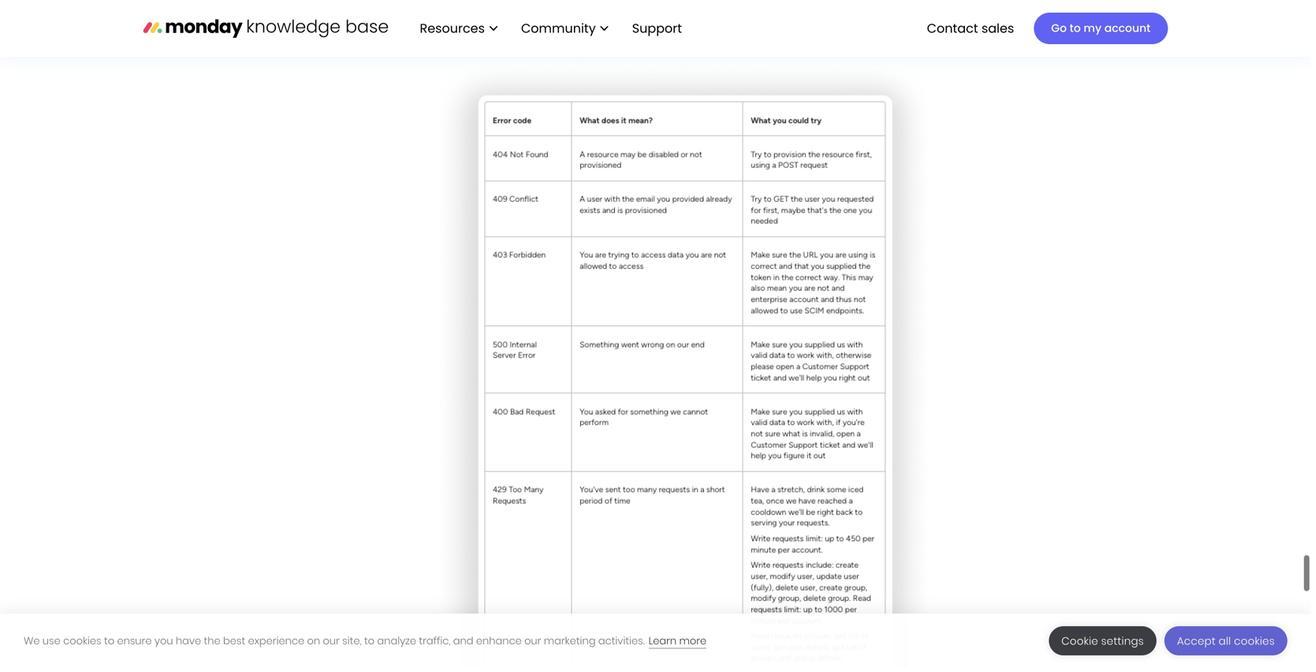 Task type: locate. For each thing, give the bounding box(es) containing it.
resolution
[[568, 28, 624, 40]]

support link
[[624, 15, 695, 42], [632, 19, 687, 37]]

main element
[[404, 0, 1168, 57]]

go to my account link
[[1034, 13, 1168, 44]]

2 vertical spatial the
[[204, 634, 221, 648]]

our
[[323, 634, 340, 648], [525, 634, 541, 648]]

the
[[498, 6, 516, 18], [453, 28, 471, 40], [204, 634, 221, 648]]

to right go
[[1070, 21, 1081, 36]]

and
[[735, 6, 758, 18], [453, 634, 474, 648]]

0 vertical spatial and
[[735, 6, 758, 18]]

cookies inside "accept all cookies" button
[[1235, 634, 1275, 648]]

have
[[176, 634, 201, 648]]

to left the ensure
[[104, 634, 114, 648]]

go to my account
[[1052, 21, 1151, 36]]

their
[[761, 6, 786, 18]]

1 horizontal spatial cookies
[[1235, 634, 1275, 648]]

the left the best
[[204, 634, 221, 648]]

2 horizontal spatial to
[[1070, 21, 1081, 36]]

the right out
[[453, 28, 471, 40]]

1 horizontal spatial and
[[735, 6, 758, 18]]

1 our from the left
[[323, 634, 340, 648]]

0 horizontal spatial our
[[323, 634, 340, 648]]

possible
[[789, 6, 836, 18]]

cookies for use
[[63, 634, 101, 648]]

we
[[24, 634, 40, 648]]

and left their
[[735, 6, 758, 18]]

dialog
[[0, 614, 1312, 668]]

learn
[[649, 634, 677, 648]]

to
[[1070, 21, 1081, 36], [104, 634, 114, 648], [364, 634, 375, 648]]

please find the below table that contains error codes and their possible reason. check out the third column for resolution suggestions:
[[432, 6, 919, 40]]

for
[[549, 28, 565, 40]]

cookie settings
[[1062, 634, 1144, 648]]

1 horizontal spatial our
[[525, 634, 541, 648]]

0 vertical spatial the
[[498, 6, 516, 18]]

to inside go to my account link
[[1070, 21, 1081, 36]]

2 our from the left
[[525, 634, 541, 648]]

cookies
[[63, 634, 101, 648], [1235, 634, 1275, 648]]

1 vertical spatial and
[[453, 634, 474, 648]]

image 1 - 2023-08-23t151258.141.png image
[[432, 58, 937, 668]]

cookie settings button
[[1049, 626, 1157, 655]]

column
[[504, 28, 546, 40]]

to right site,
[[364, 634, 375, 648]]

resources link
[[412, 15, 506, 42]]

0 horizontal spatial the
[[204, 634, 221, 648]]

find
[[473, 6, 495, 18]]

2 cookies from the left
[[1235, 634, 1275, 648]]

0 horizontal spatial and
[[453, 634, 474, 648]]

0 horizontal spatial to
[[104, 634, 114, 648]]

please
[[432, 6, 470, 18]]

our right on
[[323, 634, 340, 648]]

cookies for all
[[1235, 634, 1275, 648]]

list
[[404, 0, 695, 57]]

account
[[1105, 21, 1151, 36]]

2 horizontal spatial the
[[498, 6, 516, 18]]

settings
[[1102, 634, 1144, 648]]

1 vertical spatial the
[[453, 28, 471, 40]]

error
[[667, 6, 695, 18]]

ensure
[[117, 634, 152, 648]]

our right enhance
[[525, 634, 541, 648]]

and right traffic,
[[453, 634, 474, 648]]

the inside dialog
[[204, 634, 221, 648]]

cookies right all on the bottom of the page
[[1235, 634, 1275, 648]]

reason.
[[839, 6, 881, 18]]

site,
[[342, 634, 362, 648]]

out
[[432, 28, 450, 40]]

cookies right use
[[63, 634, 101, 648]]

enhance
[[476, 634, 522, 648]]

0 horizontal spatial cookies
[[63, 634, 101, 648]]

analyze
[[377, 634, 416, 648]]

you
[[154, 634, 173, 648]]

experience
[[248, 634, 305, 648]]

1 cookies from the left
[[63, 634, 101, 648]]

and inside please find the below table that contains error codes and their possible reason. check out the third column for resolution suggestions:
[[735, 6, 758, 18]]

activities.
[[599, 634, 645, 648]]

list containing resources
[[404, 0, 695, 57]]

the right find
[[498, 6, 516, 18]]



Task type: describe. For each thing, give the bounding box(es) containing it.
contact
[[927, 19, 979, 37]]

community link
[[513, 15, 617, 42]]

accept
[[1178, 634, 1216, 648]]

marketing
[[544, 634, 596, 648]]

best
[[223, 634, 245, 648]]

all
[[1219, 634, 1232, 648]]

use
[[43, 634, 61, 648]]

cookie
[[1062, 634, 1099, 648]]

that
[[590, 6, 612, 18]]

table
[[558, 6, 587, 18]]

we use cookies to ensure you have the best experience on our site, to analyze traffic, and enhance our marketing activities. learn more
[[24, 634, 707, 648]]

community
[[521, 19, 596, 37]]

my
[[1084, 21, 1102, 36]]

third
[[475, 28, 501, 40]]

codes
[[698, 6, 732, 18]]

on
[[307, 634, 320, 648]]

sales
[[982, 19, 1015, 37]]

accept all cookies
[[1178, 634, 1275, 648]]

monday.com logo image
[[143, 11, 388, 45]]

learn more link
[[649, 634, 707, 649]]

below
[[519, 6, 554, 18]]

check
[[885, 6, 919, 18]]

contact sales
[[927, 19, 1015, 37]]

contains
[[616, 6, 663, 18]]

resources
[[420, 19, 485, 37]]

support
[[632, 19, 682, 37]]

accept all cookies button
[[1165, 626, 1288, 655]]

more
[[680, 634, 707, 648]]

1 horizontal spatial to
[[364, 634, 375, 648]]

suggestions:
[[627, 28, 697, 40]]

dialog containing cookie settings
[[0, 614, 1312, 668]]

contact sales link
[[919, 15, 1022, 42]]

go
[[1052, 21, 1067, 36]]

traffic,
[[419, 634, 451, 648]]

1 horizontal spatial the
[[453, 28, 471, 40]]



Task type: vqa. For each thing, say whether or not it's contained in the screenshot.
my
yes



